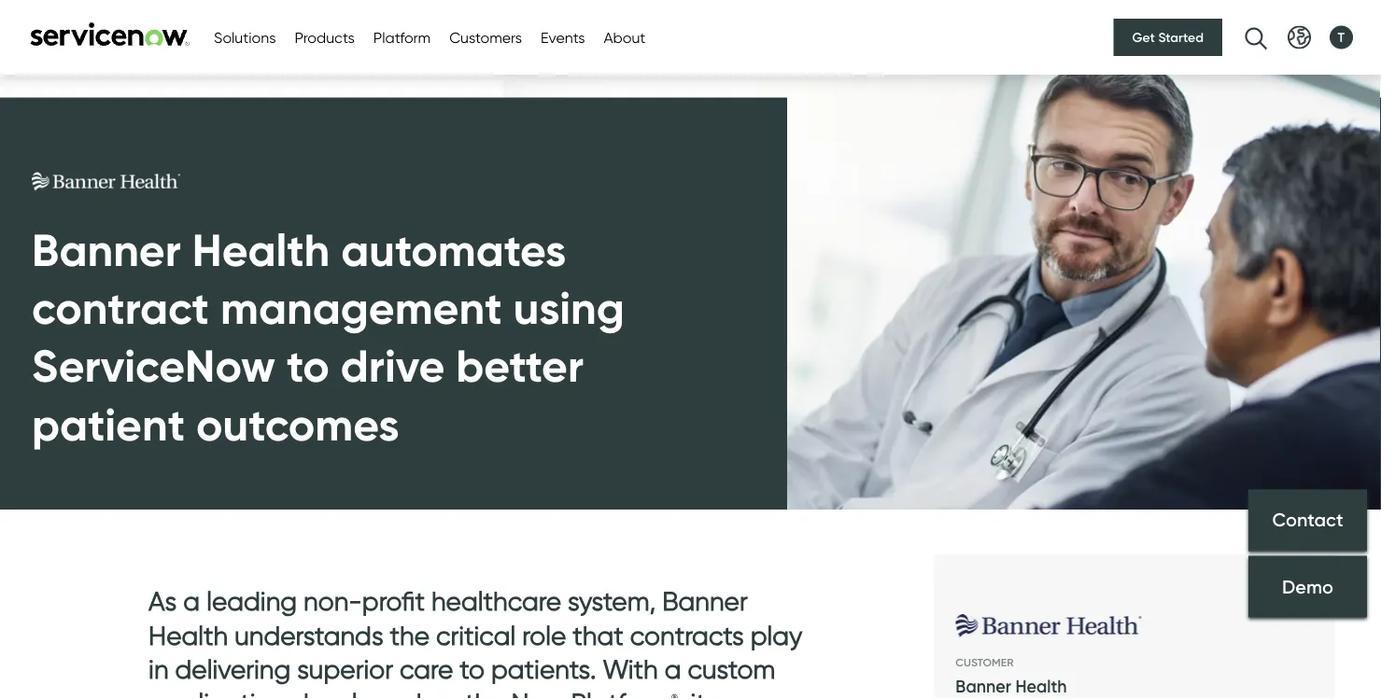Task type: locate. For each thing, give the bounding box(es) containing it.
platform
[[373, 28, 431, 46], [571, 687, 671, 699]]

1 horizontal spatial platform
[[571, 687, 671, 699]]

the up care
[[390, 620, 430, 651]]

leading
[[207, 586, 297, 617]]

events button
[[541, 26, 585, 49]]

platform button
[[373, 26, 431, 49]]

started
[[1158, 29, 1204, 45]]

0 vertical spatial banner
[[32, 222, 181, 277]]

products button
[[295, 26, 355, 49]]

role
[[522, 620, 566, 651]]

1 vertical spatial the
[[465, 687, 505, 699]]

1 horizontal spatial a
[[665, 654, 681, 685]]

0 horizontal spatial a
[[183, 586, 200, 617]]

0 vertical spatial to
[[287, 338, 329, 394]]

now
[[511, 687, 565, 699]]

solutions button
[[214, 26, 276, 49]]

banner up contract
[[32, 222, 181, 277]]

better
[[456, 338, 584, 394]]

to
[[287, 338, 329, 394], [460, 654, 485, 685]]

health inside customer banner health
[[1015, 677, 1067, 697]]

0 vertical spatial the
[[390, 620, 430, 651]]

0 horizontal spatial banner
[[32, 222, 181, 277]]

0 horizontal spatial platform
[[373, 28, 431, 46]]

to inside as a leading non‑profit healthcare system, banner health understands the critical role that contracts play in delivering superior care to patients. with a custom application developed on the now platform
[[460, 654, 485, 685]]

play
[[751, 620, 803, 651]]

to down critical
[[460, 654, 485, 685]]

contract
[[32, 280, 209, 336]]

0 vertical spatial a
[[183, 586, 200, 617]]

customer
[[956, 656, 1014, 669]]

products
[[295, 28, 355, 46]]

1 vertical spatial health
[[149, 620, 228, 651]]

1 horizontal spatial to
[[460, 654, 485, 685]]

solutions
[[214, 28, 276, 46]]

banner down customer
[[956, 677, 1011, 697]]

a down contracts
[[665, 654, 681, 685]]

0 vertical spatial platform
[[373, 28, 431, 46]]

demo
[[1282, 575, 1333, 598]]

get started
[[1132, 29, 1204, 45]]

developed
[[292, 687, 422, 699]]

demo link
[[1249, 556, 1367, 618]]

1 horizontal spatial the
[[465, 687, 505, 699]]

about button
[[604, 26, 646, 49]]

banner health automates contract management using servicenow to drive better patient outcomes
[[32, 222, 625, 452]]

contact link
[[1249, 490, 1367, 551]]

application
[[149, 687, 286, 699]]

1 vertical spatial banner
[[662, 586, 748, 617]]

2 vertical spatial health
[[1015, 677, 1067, 697]]

health inside banner health automates contract management using servicenow to drive better patient outcomes
[[192, 222, 330, 277]]

banner inside as a leading non‑profit healthcare system, banner health understands the critical role that contracts play in delivering superior care to patients. with a custom application developed on the now platform
[[662, 586, 748, 617]]

customers button
[[449, 26, 522, 49]]

the right "on"
[[465, 687, 505, 699]]

care
[[400, 654, 453, 685]]

platform right products
[[373, 28, 431, 46]]

the
[[390, 620, 430, 651], [465, 687, 505, 699]]

2 vertical spatial banner
[[956, 677, 1011, 697]]

1 vertical spatial platform
[[571, 687, 671, 699]]

patient
[[32, 397, 185, 452]]

system,
[[568, 586, 656, 617]]

as
[[149, 586, 177, 617]]

delivering
[[175, 654, 291, 685]]

to up the outcomes
[[287, 338, 329, 394]]

1 horizontal spatial banner
[[662, 586, 748, 617]]

platform down the with
[[571, 687, 671, 699]]

2 horizontal spatial banner
[[956, 677, 1011, 697]]

banner up contracts
[[662, 586, 748, 617]]

servicenow
[[32, 338, 275, 394]]

health
[[192, 222, 330, 277], [149, 620, 228, 651], [1015, 677, 1067, 697]]

a right as
[[183, 586, 200, 617]]

0 horizontal spatial to
[[287, 338, 329, 394]]

patients.
[[491, 654, 596, 685]]

banner
[[32, 222, 181, 277], [662, 586, 748, 617], [956, 677, 1011, 697]]

events
[[541, 28, 585, 46]]

0 vertical spatial health
[[192, 222, 330, 277]]

contact
[[1272, 508, 1343, 531]]

a
[[183, 586, 200, 617], [665, 654, 681, 685]]

1 vertical spatial to
[[460, 654, 485, 685]]



Task type: vqa. For each thing, say whether or not it's contained in the screenshot.
collaborate
no



Task type: describe. For each thing, give the bounding box(es) containing it.
customer banner health
[[956, 656, 1067, 697]]

0 horizontal spatial the
[[390, 620, 430, 651]]

contracts
[[630, 620, 744, 651]]

servicenow image
[[28, 22, 191, 46]]

outcomes
[[196, 397, 399, 452]]

drive
[[341, 338, 445, 394]]

automates
[[341, 222, 566, 277]]

get
[[1132, 29, 1155, 45]]

on
[[428, 687, 459, 699]]

about
[[604, 28, 646, 46]]

in
[[149, 654, 169, 685]]

banner inside customer banner health
[[956, 677, 1011, 697]]

health inside as a leading non‑profit healthcare system, banner health understands the critical role that contracts play in delivering superior care to patients. with a custom application developed on the now platform
[[149, 620, 228, 651]]

understands
[[235, 620, 383, 651]]

customers
[[449, 28, 522, 46]]

get started link
[[1114, 19, 1222, 56]]

non‑profit
[[304, 586, 425, 617]]

superior
[[297, 654, 393, 685]]

management
[[220, 280, 502, 336]]

critical
[[436, 620, 516, 651]]

banner inside banner health automates contract management using servicenow to drive better patient outcomes
[[32, 222, 181, 277]]

to inside banner health automates contract management using servicenow to drive better patient outcomes
[[287, 338, 329, 394]]

as a leading non‑profit healthcare system, banner health understands the critical role that contracts play in delivering superior care to patients. with a custom application developed on the now platform
[[149, 586, 803, 699]]

that
[[573, 620, 624, 651]]

with
[[603, 654, 658, 685]]

healthcare
[[431, 586, 561, 617]]

using
[[513, 280, 625, 336]]

custom
[[688, 654, 775, 685]]

platform inside as a leading non‑profit healthcare system, banner health understands the critical role that contracts play in delivering superior care to patients. with a custom application developed on the now platform
[[571, 687, 671, 699]]

1 vertical spatial a
[[665, 654, 681, 685]]



